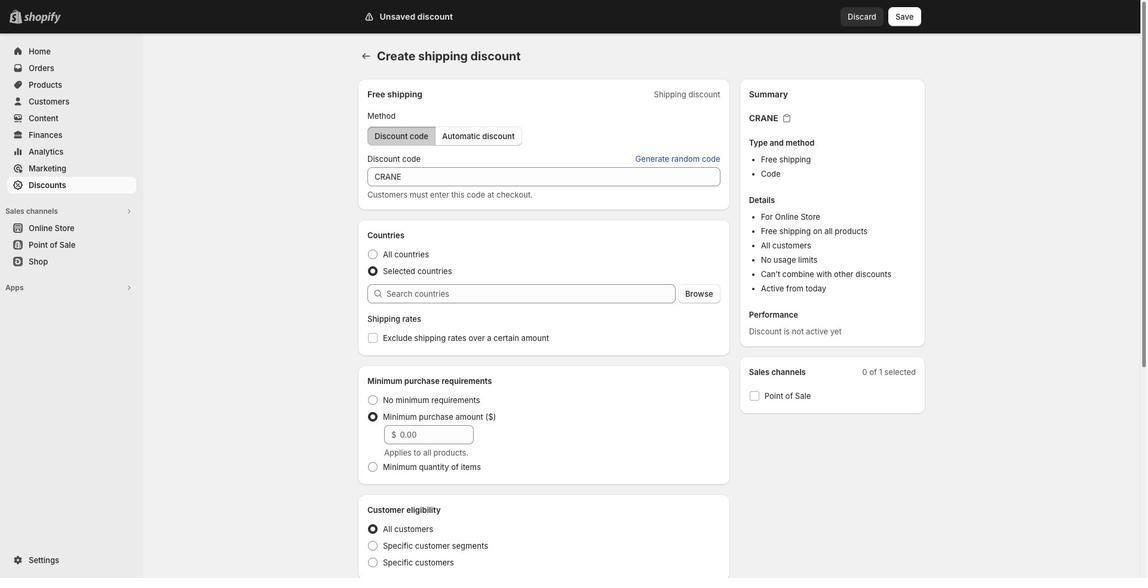 Task type: vqa. For each thing, say whether or not it's contained in the screenshot.
Fullscreen dialog
no



Task type: describe. For each thing, give the bounding box(es) containing it.
0.00 text field
[[400, 426, 474, 445]]

shopify image
[[24, 12, 61, 24]]

Search countries text field
[[387, 285, 676, 304]]



Task type: locate. For each thing, give the bounding box(es) containing it.
None text field
[[368, 167, 721, 187]]



